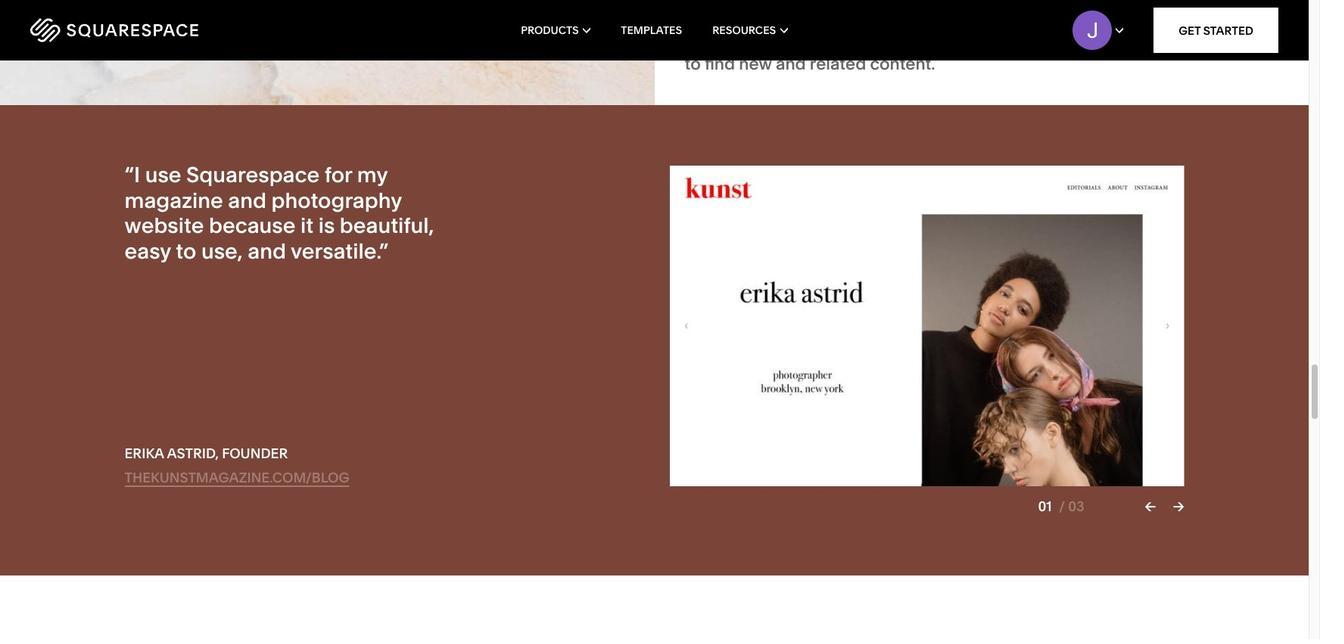 Task type: describe. For each thing, give the bounding box(es) containing it.
content.
[[870, 54, 935, 74]]

feature
[[850, 14, 910, 34]]

thekunstmagazine.com/blog link
[[125, 470, 350, 488]]

resources
[[712, 23, 776, 37]]

thekunstmagazine.com/blog
[[125, 470, 350, 487]]

easy inside categorize, tag, and feature posts: organize posts to make it easy for readers to find new and  related content.
[[890, 34, 926, 54]]

← button
[[1145, 498, 1156, 516]]

website
[[125, 213, 204, 239]]

erika
[[125, 445, 164, 462]]

make
[[829, 34, 872, 54]]

it inside "i use squarespace for my magazine and photography website because it is beautiful, easy to use, and versatile."
[[300, 213, 313, 239]]

and right "tag,"
[[816, 14, 846, 34]]

and up use,
[[228, 187, 266, 213]]

and right use,
[[248, 238, 286, 264]]

because
[[209, 213, 296, 239]]

products
[[521, 23, 579, 37]]

erika's site preview image
[[670, 165, 1184, 487]]

categorize, tag, and feature posts: organize posts to make it easy for readers to find new and  related content.
[[685, 14, 1017, 74]]

related
[[810, 54, 866, 74]]

to inside "i use squarespace for my magazine and photography website because it is beautiful, easy to use, and versatile."
[[176, 238, 196, 264]]

track analytics image
[[195, 0, 459, 38]]

astrid,
[[167, 445, 219, 462]]

1 horizontal spatial to
[[685, 54, 701, 74]]

resources button
[[712, 0, 788, 61]]

templates link
[[621, 0, 682, 61]]

posts:
[[914, 14, 962, 34]]

/
[[1059, 498, 1065, 516]]

01
[[1038, 498, 1052, 516]]

"i
[[125, 162, 140, 188]]

get
[[1179, 23, 1201, 37]]

new
[[739, 54, 772, 74]]



Task type: vqa. For each thing, say whether or not it's contained in the screenshot.
Erika
yes



Task type: locate. For each thing, give the bounding box(es) containing it.
versatile."
[[291, 238, 388, 264]]

squarespace
[[186, 162, 320, 188]]

to left make
[[809, 34, 825, 54]]

to left find
[[685, 54, 701, 74]]

0 vertical spatial easy
[[890, 34, 926, 54]]

03
[[1068, 498, 1084, 516]]

it
[[876, 34, 886, 54], [300, 213, 313, 239]]

categorize,
[[685, 14, 776, 34]]

1 horizontal spatial easy
[[890, 34, 926, 54]]

started
[[1203, 23, 1254, 37]]

easy
[[890, 34, 926, 54], [125, 238, 171, 264]]

0 horizontal spatial for
[[325, 162, 352, 188]]

to
[[809, 34, 825, 54], [685, 54, 701, 74], [176, 238, 196, 264]]

for inside categorize, tag, and feature posts: organize posts to make it easy for readers to find new and  related content.
[[930, 34, 952, 54]]

1 vertical spatial for
[[325, 162, 352, 188]]

0 horizontal spatial it
[[300, 213, 313, 239]]

easy inside "i use squarespace for my magazine and photography website because it is beautiful, easy to use, and versatile."
[[125, 238, 171, 264]]

←
[[1145, 498, 1156, 516]]

1 horizontal spatial it
[[876, 34, 886, 54]]

easy right make
[[890, 34, 926, 54]]

2 horizontal spatial to
[[809, 34, 825, 54]]

use,
[[201, 238, 243, 264]]

for left the readers
[[930, 34, 952, 54]]

→
[[1173, 498, 1184, 516]]

posts
[[761, 34, 805, 54]]

1 vertical spatial easy
[[125, 238, 171, 264]]

1 horizontal spatial for
[[930, 34, 952, 54]]

1 vertical spatial it
[[300, 213, 313, 239]]

founder
[[222, 445, 288, 462]]

use
[[145, 162, 181, 188]]

it left is
[[300, 213, 313, 239]]

"i use squarespace for my magazine and photography website because it is beautiful, easy to use, and versatile."
[[125, 162, 434, 264]]

tag,
[[779, 14, 812, 34]]

for left my
[[325, 162, 352, 188]]

my
[[357, 162, 388, 188]]

squarespace logo link
[[30, 18, 280, 42]]

products button
[[521, 0, 591, 61]]

magazine
[[125, 187, 223, 213]]

get started link
[[1154, 8, 1279, 53]]

readers
[[956, 34, 1017, 54]]

for
[[930, 34, 952, 54], [325, 162, 352, 188]]

and right new
[[776, 54, 806, 74]]

easy down magazine on the left of page
[[125, 238, 171, 264]]

get started
[[1179, 23, 1254, 37]]

0 vertical spatial it
[[876, 34, 886, 54]]

is
[[318, 213, 335, 239]]

templates
[[621, 23, 682, 37]]

0 horizontal spatial easy
[[125, 238, 171, 264]]

it inside categorize, tag, and feature posts: organize posts to make it easy for readers to find new and  related content.
[[876, 34, 886, 54]]

→ button
[[1173, 498, 1184, 516]]

squarespace logo image
[[30, 18, 198, 42]]

organize
[[685, 34, 757, 54]]

for inside "i use squarespace for my magazine and photography website because it is beautiful, easy to use, and versatile."
[[325, 162, 352, 188]]

erika astrid, founder thekunstmagazine.com/blog
[[125, 445, 350, 487]]

photography
[[271, 187, 402, 213]]

it right make
[[876, 34, 886, 54]]

01 / 03
[[1038, 498, 1084, 516]]

beach sand background image
[[0, 0, 654, 105]]

and
[[816, 14, 846, 34], [776, 54, 806, 74], [228, 187, 266, 213], [248, 238, 286, 264]]

0 vertical spatial for
[[930, 34, 952, 54]]

0 horizontal spatial to
[[176, 238, 196, 264]]

find
[[705, 54, 735, 74]]

beautiful,
[[340, 213, 434, 239]]

to left use,
[[176, 238, 196, 264]]



